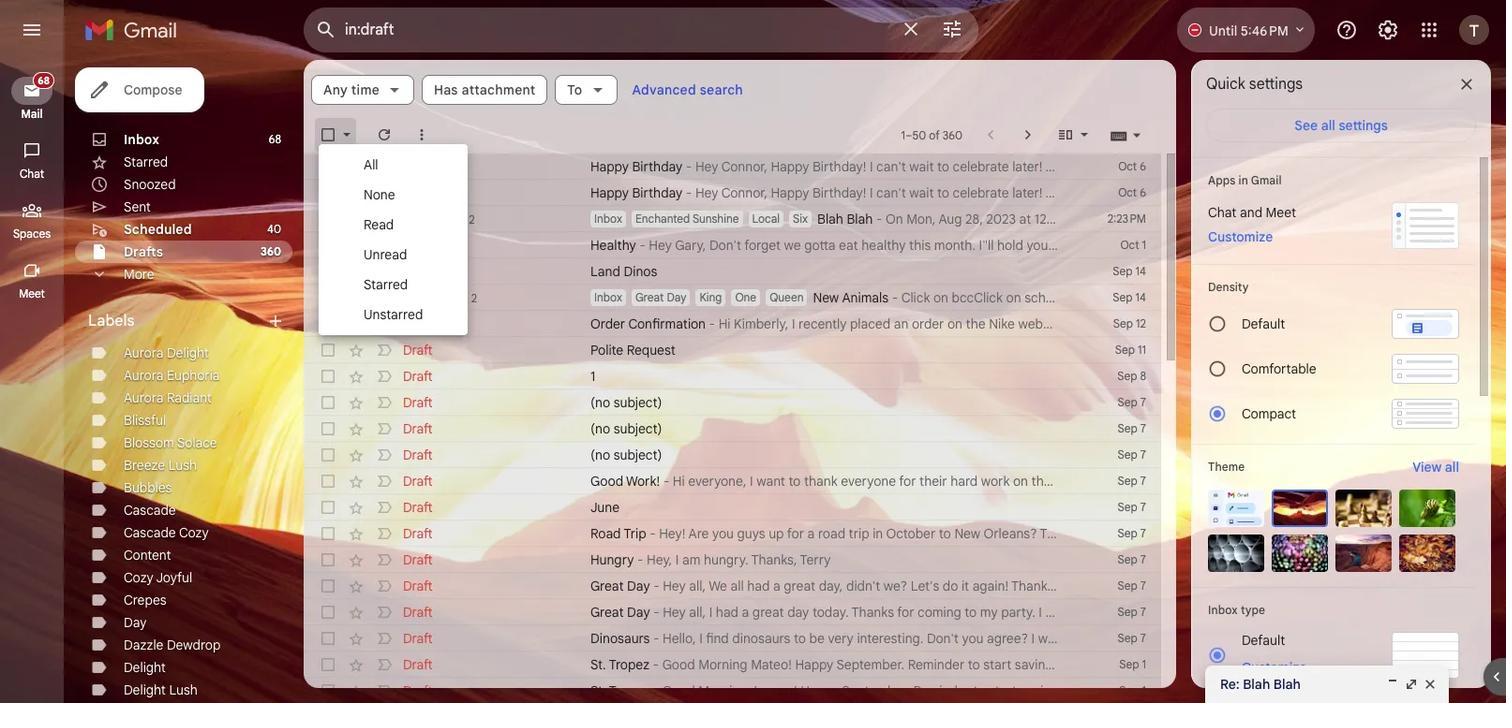 Task type: vqa. For each thing, say whether or not it's contained in the screenshot.
353
no



Task type: describe. For each thing, give the bounding box(es) containing it.
:) for good morning mateo! happy september. reminder to start saving money for our trip to st. tropez in december :) terry
[[1324, 657, 1332, 674]]

hold
[[997, 237, 1023, 254]]

to down of
[[937, 158, 950, 175]]

6 for second row from the top of the main content containing has attachment
[[1140, 186, 1146, 200]]

quick
[[1206, 75, 1245, 94]]

let's
[[911, 578, 939, 595]]

delight for delight lush
[[124, 682, 166, 699]]

1 horizontal spatial a
[[773, 578, 781, 595]]

soon! for 1st row
[[1097, 158, 1129, 175]]

sep for row containing jack
[[1113, 291, 1133, 305]]

going
[[1225, 631, 1258, 648]]

terry up day, at the right of the page
[[800, 552, 831, 569]]

sep 7 for 8th row from the bottom of the main content containing has attachment
[[1118, 501, 1146, 515]]

coming
[[918, 605, 961, 621]]

polite request link
[[591, 341, 1058, 360]]

good for good morning jeremy! happy september. reminder to start saving money for our trip to st. tropez in december :) terry
[[662, 683, 695, 700]]

6 for 1st row
[[1140, 159, 1146, 173]]

aurora delight link
[[124, 345, 209, 362]]

draft for 12th row
[[403, 447, 433, 464]]

inbox type
[[1208, 604, 1265, 618]]

(no subject) link for 11th row from the top of the main content containing has attachment
[[591, 420, 1058, 439]]

0 vertical spatial oct
[[1118, 159, 1137, 173]]

1 cascade from the top
[[124, 502, 176, 519]]

this
[[909, 237, 931, 254]]

8 row from the top
[[304, 337, 1161, 364]]

be
[[809, 631, 825, 648]]

sincerely,
[[1292, 631, 1349, 648]]

enchanted sunshine
[[635, 212, 739, 226]]

terry left 'minimize' icon
[[1340, 683, 1371, 700]]

spaces heading
[[0, 227, 64, 242]]

queen
[[770, 291, 804, 305]]

sep for 12th row
[[1118, 448, 1138, 462]]

we
[[709, 578, 727, 595]]

hey,
[[647, 552, 672, 569]]

start for jeremy!
[[989, 683, 1017, 700]]

not important switch for 1st row
[[375, 157, 394, 176]]

solace
[[177, 435, 217, 452]]

get
[[1202, 631, 1221, 648]]

2 cascade from the top
[[124, 525, 176, 542]]

sep for 11th row from the top of the main content containing has attachment
[[1118, 422, 1138, 436]]

blissful
[[124, 412, 166, 429]]

and
[[1240, 204, 1263, 221]]

dinos
[[624, 263, 657, 280]]

draft for seventh row from the bottom of the main content containing has attachment
[[403, 526, 433, 543]]

0 horizontal spatial a
[[742, 605, 749, 621]]

14 for row containing jack
[[1136, 291, 1146, 305]]

1 vertical spatial don't
[[927, 631, 959, 648]]

3 7 from the top
[[1141, 448, 1146, 462]]

new
[[813, 290, 839, 307]]

hungry - hey, i am hungry. thanks, terry
[[591, 552, 831, 569]]

advanced
[[632, 82, 696, 98]]

sep for 19th row
[[1118, 632, 1138, 646]]

delight for delight link
[[124, 660, 166, 677]]

sep 7 for seventh row from the bottom of the main content containing has attachment
[[1118, 527, 1146, 541]]

1 celebrate from the top
[[953, 158, 1009, 175]]

sep 7 for 10th row from the top
[[1118, 396, 1146, 410]]

you down toggle split pane mode 'icon'
[[1072, 158, 1093, 175]]

land
[[591, 263, 620, 280]]

better
[[1162, 631, 1198, 648]]

drafts link
[[124, 244, 163, 261]]

reminder for mateo!
[[908, 657, 965, 674]]

jack
[[403, 289, 431, 306]]

birthday! for 1st row
[[813, 158, 866, 175]]

not important switch for 10th row from the top
[[375, 394, 394, 412]]

of
[[929, 128, 940, 142]]

soon! for second row from the top of the main content containing has attachment
[[1097, 185, 1129, 202]]

aurora delight aurora euphoria aurora radiant blissful blossom solace breeze lush bubbles cascade cascade cozy content cozy joyful
[[124, 345, 220, 587]]

Search in mail text field
[[345, 21, 889, 39]]

main menu image
[[21, 19, 43, 41]]

1 can't from the top
[[877, 158, 906, 175]]

sep for 18th row from the top of the main content containing has attachment
[[1118, 606, 1138, 620]]

density
[[1208, 280, 1249, 294]]

older image
[[1019, 126, 1038, 144]]

month.
[[934, 237, 976, 254]]

2 sep 14 from the top
[[1113, 291, 1146, 305]]

draft for fourth row
[[403, 237, 433, 254]]

work!
[[626, 473, 660, 490]]

1 vertical spatial great
[[753, 605, 784, 621]]

0 vertical spatial thanks,
[[751, 552, 797, 569]]

one
[[735, 291, 757, 305]]

didn't
[[846, 578, 880, 595]]

sep 12
[[1113, 317, 1146, 331]]

cascade cozy link
[[124, 525, 209, 542]]

dazzle dewdrop
[[124, 637, 221, 654]]

5 row from the top
[[304, 259, 1161, 285]]

later! for second row from the top of the main content containing has attachment
[[1012, 185, 1043, 202]]

day
[[788, 605, 809, 621]]

starred for starred
[[364, 277, 408, 293]]

sep 8
[[1117, 369, 1146, 383]]

11
[[1138, 343, 1146, 357]]

dewdrop
[[167, 637, 221, 654]]

to up st. tropez - good morning jeremy! happy september. reminder to start saving money for our trip to st. tropez in december :) terry
[[968, 657, 980, 674]]

advanced search button
[[625, 73, 751, 107]]

all
[[364, 157, 378, 173]]

1 vertical spatial thanks,
[[1011, 578, 1057, 595]]

re: blah blah
[[1220, 677, 1301, 694]]

1 vertical spatial cozy
[[124, 570, 153, 587]]

morning for jeremy!
[[699, 683, 748, 700]]

meet inside heading
[[19, 287, 45, 301]]

see all settings button
[[1206, 109, 1476, 142]]

not important switch for 12th row
[[375, 446, 394, 465]]

great day
[[635, 291, 687, 305]]

blah right 're:'
[[1243, 677, 1270, 694]]

terry down the sincerely,
[[1335, 657, 1366, 674]]

terry down select input tool icon
[[1138, 158, 1169, 175]]

all, for we
[[689, 578, 706, 595]]

euphoria
[[167, 367, 220, 384]]

december for st. tropez - good morning jeremy! happy september. reminder to start saving money for our trip to st. tropez in december :) terry
[[1264, 683, 1326, 700]]

in for good morning jeremy! happy september. reminder to start saving money for our trip to st. tropez in december :) terry
[[1250, 683, 1261, 700]]

wait for second row from the top of the main content containing has attachment
[[910, 185, 934, 202]]

0 vertical spatial great
[[784, 578, 816, 595]]

forget
[[744, 237, 781, 254]]

sent
[[124, 199, 151, 216]]

we
[[784, 237, 801, 254]]

1 horizontal spatial cozy
[[179, 525, 209, 542]]

day for great day
[[667, 291, 687, 305]]

2:23 pm
[[1108, 212, 1146, 226]]

to left the my on the bottom right of page
[[965, 605, 977, 621]]

were
[[1095, 631, 1124, 648]]

3 row from the top
[[304, 206, 1161, 232]]

9 row from the top
[[304, 364, 1161, 390]]

0 vertical spatial 68
[[38, 74, 50, 87]]

land dinos link
[[591, 262, 1058, 281]]

sep 7 for 12th row
[[1118, 448, 1146, 462]]

draft for seventh row from the top of the main content containing has attachment
[[403, 316, 433, 333]]

14 for fifth row from the top of the main content containing has attachment
[[1136, 264, 1146, 278]]

important because you marked it as important. switch for draft
[[375, 210, 394, 229]]

7 7 from the top
[[1141, 553, 1146, 567]]

4 7 from the top
[[1141, 474, 1146, 488]]

gotta
[[804, 237, 836, 254]]

again!
[[973, 578, 1009, 595]]

birthday for not important switch related to second row from the top of the main content containing has attachment
[[632, 185, 683, 202]]

happy birthday - hey connor, happy birthday! i can't wait to celebrate later! see you soon! -terry for 1st row
[[591, 158, 1169, 175]]

sep for 13th row from the bottom
[[1117, 369, 1137, 383]]

1 vertical spatial oct
[[1118, 186, 1137, 200]]

advanced search options image
[[934, 10, 971, 48]]

gary,
[[675, 237, 706, 254]]

2 7 from the top
[[1141, 422, 1146, 436]]

great day - hey all, we all had a great day, didn't we? let's do it again! thanks, terry
[[591, 578, 1091, 595]]

st. tropez - good morning mateo! happy september. reminder to start saving money for our trip to st. tropez in december :) terry
[[591, 657, 1366, 674]]

terry up really
[[1060, 578, 1091, 595]]

unstarred
[[364, 307, 423, 323]]

draft for 11th row from the top of the main content containing has attachment
[[403, 421, 433, 438]]

11 row from the top
[[304, 416, 1161, 442]]

draft for 18th row from the top of the main content containing has attachment
[[403, 605, 433, 621]]

we?
[[884, 578, 908, 595]]

six
[[793, 212, 808, 226]]

mail
[[21, 107, 43, 121]]

meet inside the chat and meet customize
[[1266, 204, 1296, 221]]

theme
[[1208, 460, 1245, 474]]

birthday for 1st row not important switch
[[632, 158, 683, 175]]

to left the "it!"
[[1052, 237, 1064, 254]]

toggle split pane mode image
[[1056, 126, 1075, 144]]

order confirmation -
[[591, 316, 719, 333]]

not important switch for 5th row from the bottom of the main content containing has attachment
[[375, 577, 394, 596]]

chat for chat
[[20, 167, 44, 181]]

1 7 from the top
[[1141, 396, 1146, 410]]

not important switch for 8th row from the bottom of the main content containing has attachment
[[375, 499, 394, 517]]

40
[[267, 222, 281, 236]]

8 7 from the top
[[1141, 579, 1146, 593]]

3 (no from the top
[[591, 447, 610, 464]]

jack draft 2
[[403, 289, 477, 306]]

(no subject) for the (no subject) link associated with 11th row from the top of the main content containing has attachment
[[591, 421, 662, 438]]

2 vertical spatial oct
[[1121, 238, 1139, 252]]

great day - hey all, i had a great day today. thanks for coming to my party. i really appreciate it. thank you, terry
[[591, 605, 1260, 621]]

Search in mail search field
[[304, 7, 979, 52]]

pop out image
[[1404, 678, 1419, 693]]

17 row from the top
[[304, 574, 1161, 600]]

appreciate
[[1081, 605, 1145, 621]]

apps in gmail
[[1208, 173, 1282, 187]]

2 (no from the top
[[591, 421, 610, 438]]

land dinos
[[591, 263, 657, 280]]

birthday! for second row from the top of the main content containing has attachment
[[813, 185, 866, 202]]

saving for mateo!
[[1015, 657, 1053, 674]]

to left 're:'
[[1173, 683, 1185, 700]]

labels heading
[[88, 312, 266, 331]]

to up month.
[[937, 185, 950, 202]]

draft 2
[[436, 210, 475, 227]]

bubbles
[[124, 480, 172, 497]]

clear search image
[[892, 10, 930, 48]]

draft for 5th row from the bottom of the main content containing has attachment
[[403, 578, 433, 595]]

cascade link
[[124, 502, 176, 519]]

trip
[[624, 526, 646, 543]]

eat
[[839, 237, 858, 254]]

connor, for not important switch related to second row from the top of the main content containing has attachment
[[721, 185, 768, 202]]

display density element
[[1208, 280, 1459, 294]]

sep for 13th row from the top
[[1118, 474, 1138, 488]]

scheduled
[[124, 221, 192, 238]]

1 horizontal spatial had
[[747, 578, 770, 595]]

1 vertical spatial lush
[[169, 682, 198, 699]]

12
[[1136, 317, 1146, 331]]

really
[[1046, 605, 1078, 621]]

september. for mateo!
[[836, 657, 905, 674]]

3 aurora from the top
[[124, 390, 163, 407]]

2 can't from the top
[[877, 185, 906, 202]]

draft for 8th row from the bottom of the main content containing has attachment
[[403, 500, 433, 516]]

terry right the "it!"
[[1087, 237, 1118, 254]]

morning for mateo!
[[699, 657, 748, 674]]

money for jeremy!
[[1062, 683, 1102, 700]]

navigation containing mail
[[0, 60, 66, 704]]

oct 6 for second row from the top of the main content containing has attachment
[[1118, 186, 1146, 200]]

find
[[706, 631, 729, 648]]

joyful
[[156, 570, 192, 587]]

very
[[828, 631, 854, 648]]

trip for good morning jeremy! happy september. reminder to start saving money for our trip to st. tropez in december :) terry
[[1149, 683, 1169, 700]]



Task type: locate. For each thing, give the bounding box(es) containing it.
sep for 10th row from the top
[[1118, 396, 1138, 410]]

see inside button
[[1295, 117, 1318, 134]]

14 not important switch from the top
[[375, 551, 394, 570]]

1 sep 1 from the top
[[1119, 658, 1146, 672]]

1 vertical spatial aurora
[[124, 367, 163, 384]]

settings inside button
[[1339, 117, 1388, 134]]

1 vertical spatial subject)
[[614, 421, 662, 438]]

2 soon! from the top
[[1097, 185, 1129, 202]]

draft
[[436, 210, 465, 227], [403, 237, 433, 254], [403, 263, 433, 280], [438, 289, 467, 306], [403, 316, 433, 333], [403, 342, 433, 359], [403, 368, 433, 385], [403, 395, 433, 411], [403, 421, 433, 438], [403, 447, 433, 464], [403, 473, 433, 490], [403, 500, 433, 516], [403, 526, 433, 543], [403, 552, 433, 569], [403, 578, 433, 595], [403, 605, 433, 621], [403, 631, 433, 648], [403, 657, 433, 674], [403, 683, 433, 700]]

not important switch for 13th row from the top
[[375, 472, 394, 491]]

aurora up "aurora euphoria" link
[[124, 345, 163, 362]]

great up the "dinosaurs"
[[591, 605, 624, 621]]

meet right and
[[1266, 204, 1296, 221]]

None checkbox
[[319, 604, 337, 622], [319, 656, 337, 675], [319, 604, 337, 622], [319, 656, 337, 675]]

can't
[[877, 158, 906, 175], [877, 185, 906, 202]]

important because you marked it as important. switch down none at left top
[[375, 210, 394, 229]]

starred snoozed sent
[[124, 154, 176, 216]]

quick settings element
[[1206, 75, 1303, 109]]

content link
[[124, 547, 171, 564]]

important because you marked it as important. switch left jack
[[375, 289, 394, 307]]

lush down the blossom solace link
[[168, 457, 197, 474]]

1 vertical spatial starred
[[364, 277, 408, 293]]

good for good morning mateo! happy september. reminder to start saving money for our trip to st. tropez in december :) terry
[[662, 657, 695, 674]]

cascade down cascade link
[[124, 525, 176, 542]]

68 link
[[11, 72, 54, 105]]

connor,
[[721, 158, 768, 175], [721, 185, 768, 202]]

2 14 from the top
[[1136, 291, 1146, 305]]

1 vertical spatial in
[[1245, 657, 1255, 674]]

2 not important switch from the top
[[375, 184, 394, 202]]

sep for 8th row from the bottom of the main content containing has attachment
[[1118, 501, 1138, 515]]

1 vertical spatial great
[[591, 578, 624, 595]]

theme element
[[1208, 458, 1245, 477]]

start down the st. tropez - good morning mateo! happy september. reminder to start saving money for our trip to st. tropez in december :) terry
[[989, 683, 1017, 700]]

connor, for 1st row not important switch
[[721, 158, 768, 175]]

1 vertical spatial reminder
[[913, 683, 970, 700]]

sep for 16th row
[[1118, 553, 1138, 567]]

0 vertical spatial settings
[[1249, 75, 1303, 94]]

2 vertical spatial aurora
[[124, 390, 163, 407]]

order
[[591, 316, 625, 333]]

1 vertical spatial sep 14
[[1113, 291, 1146, 305]]

1 vertical spatial 6
[[1140, 186, 1146, 200]]

None checkbox
[[319, 630, 337, 649], [319, 682, 337, 701], [319, 630, 337, 649], [319, 682, 337, 701]]

road trip -
[[591, 526, 659, 543]]

see for 1st row
[[1046, 158, 1068, 175]]

had
[[747, 578, 770, 595], [716, 605, 739, 621]]

1 vertical spatial see
[[1046, 158, 1068, 175]]

2 important because you marked it as important. switch from the top
[[375, 289, 394, 307]]

sep for 5th row from the bottom of the main content containing has attachment
[[1118, 579, 1138, 593]]

in up re: blah blah
[[1245, 657, 1255, 674]]

0 vertical spatial our
[[1120, 657, 1140, 674]]

0 vertical spatial default
[[1242, 316, 1285, 333]]

chat for chat and meet customize
[[1208, 204, 1237, 221]]

default for density
[[1242, 316, 1285, 333]]

1 vertical spatial saving
[[1020, 683, 1059, 700]]

sep for fifth row from the top of the main content containing has attachment
[[1113, 264, 1133, 278]]

5 sep 7 from the top
[[1118, 501, 1146, 515]]

morning down "find"
[[699, 657, 748, 674]]

great down hungry
[[591, 578, 624, 595]]

1 horizontal spatial settings
[[1339, 117, 1388, 134]]

2 vertical spatial great
[[591, 605, 624, 621]]

1 vertical spatial 360
[[261, 245, 281, 259]]

not important switch for seventh row from the bottom of the main content containing has attachment
[[375, 525, 394, 544]]

1 sep 14 from the top
[[1113, 264, 1146, 278]]

not important switch for seventh row from the top of the main content containing has attachment
[[375, 315, 394, 334]]

draft for 19th row
[[403, 631, 433, 648]]

celebrate up i"ll
[[953, 185, 1009, 202]]

1 birthday! from the top
[[813, 158, 866, 175]]

6 down select input tool icon
[[1140, 159, 1146, 173]]

1 connor, from the top
[[721, 158, 768, 175]]

2 right jack
[[471, 291, 477, 305]]

inbox up healthy
[[594, 212, 622, 226]]

1 vertical spatial oct 6
[[1118, 186, 1146, 200]]

1 vertical spatial all
[[1445, 459, 1459, 476]]

oct 6 down select input tool icon
[[1118, 159, 1146, 173]]

labels
[[88, 312, 135, 331]]

chat down mail heading
[[20, 167, 44, 181]]

important because you marked it as important. switch for jack
[[375, 289, 394, 307]]

1 (no subject) link from the top
[[591, 394, 1058, 412]]

1 default from the top
[[1242, 316, 1285, 333]]

0 horizontal spatial don't
[[710, 237, 741, 254]]

all inside row
[[731, 578, 744, 595]]

jeremy!
[[750, 683, 797, 700]]

local
[[752, 212, 780, 226]]

0 vertical spatial important because you marked it as important. switch
[[375, 210, 394, 229]]

reminder up st. tropez - good morning jeremy! happy september. reminder to start saving money for our trip to st. tropez in december :) terry
[[908, 657, 965, 674]]

see down 'quick settings' element
[[1295, 117, 1318, 134]]

1 vertical spatial wait
[[910, 185, 934, 202]]

10 7 from the top
[[1141, 632, 1146, 646]]

see down toggle split pane mode 'icon'
[[1046, 158, 1068, 175]]

later!
[[1012, 158, 1043, 175], [1012, 185, 1043, 202]]

all for view
[[1445, 459, 1459, 476]]

none
[[364, 187, 395, 203]]

a left day, at the right of the page
[[773, 578, 781, 595]]

main content
[[304, 60, 1383, 704]]

start down agree?
[[984, 657, 1012, 674]]

sep 7 for 5th row from the bottom of the main content containing has attachment
[[1118, 579, 1146, 593]]

in
[[1239, 173, 1248, 187], [1245, 657, 1255, 674], [1250, 683, 1261, 700]]

50
[[912, 128, 926, 142]]

1 vertical spatial celebrate
[[953, 185, 1009, 202]]

1 horizontal spatial 360
[[943, 128, 963, 142]]

9 not important switch from the top
[[375, 420, 394, 439]]

blossom
[[124, 435, 174, 452]]

reminder for jeremy!
[[913, 683, 970, 700]]

0 horizontal spatial settings
[[1249, 75, 1303, 94]]

later! down older icon
[[1012, 158, 1043, 175]]

sep for 20th row
[[1119, 658, 1139, 672]]

2 later! from the top
[[1012, 185, 1043, 202]]

settings
[[1249, 75, 1303, 94], [1339, 117, 1388, 134]]

sep for seventh row from the top of the main content containing has attachment
[[1113, 317, 1133, 331]]

day for great day - hey all, we all had a great day, didn't we? let's do it again! thanks, terry
[[627, 578, 650, 595]]

saving
[[1015, 657, 1053, 674], [1020, 683, 1059, 700]]

had down the we
[[716, 605, 739, 621]]

1 row from the top
[[304, 154, 1169, 180]]

7 row from the top
[[304, 311, 1161, 337]]

2 default from the top
[[1242, 633, 1285, 650]]

to left the be
[[794, 631, 806, 648]]

you right hold at the top
[[1027, 237, 1048, 254]]

terry up going
[[1229, 605, 1260, 621]]

great up order confirmation -
[[635, 291, 664, 305]]

1 horizontal spatial all
[[1321, 117, 1336, 134]]

aurora down 'aurora delight' 'link'
[[124, 367, 163, 384]]

sep for seventh row from the bottom of the main content containing has attachment
[[1118, 527, 1138, 541]]

1 vertical spatial trip
[[1149, 683, 1169, 700]]

sep 1 for st. tropez - good morning mateo! happy september. reminder to start saving money for our trip to st. tropez in december :) terry
[[1119, 658, 1146, 672]]

quick settings
[[1206, 75, 1303, 94]]

cozy up the joyful
[[179, 525, 209, 542]]

oct 6 for 1st row
[[1118, 159, 1146, 173]]

2 inside jack draft 2
[[471, 291, 477, 305]]

i"ll
[[979, 237, 994, 254]]

1 soon! from the top
[[1097, 158, 1129, 175]]

inbox left type
[[1208, 604, 1238, 618]]

6 sep 7 from the top
[[1118, 527, 1146, 541]]

19 row from the top
[[304, 626, 1383, 652]]

day up the "dinosaurs"
[[627, 605, 650, 621]]

you up the "it!"
[[1072, 185, 1093, 202]]

spaces
[[13, 227, 51, 241]]

1 horizontal spatial 68
[[269, 132, 281, 146]]

1 vertical spatial (no
[[591, 421, 610, 438]]

0 horizontal spatial chat
[[20, 167, 44, 181]]

11 not important switch from the top
[[375, 472, 394, 491]]

all, for i
[[689, 605, 706, 621]]

money for mateo!
[[1057, 657, 1097, 674]]

2 vertical spatial see
[[1046, 185, 1068, 202]]

day link
[[124, 615, 147, 632]]

select input tool image
[[1131, 128, 1143, 142]]

not important switch for fourth row
[[375, 236, 394, 255]]

lush
[[168, 457, 197, 474], [169, 682, 198, 699]]

celebrate down 1 50 of 360
[[953, 158, 1009, 175]]

1 later! from the top
[[1012, 158, 1043, 175]]

12 not important switch from the top
[[375, 499, 394, 517]]

2 aurora from the top
[[124, 367, 163, 384]]

0 vertical spatial in
[[1239, 173, 1248, 187]]

(no subject) for the (no subject) link corresponding to 10th row from the top
[[591, 395, 662, 411]]

sep 1
[[1119, 658, 1146, 672], [1119, 684, 1146, 698]]

1 (no subject) from the top
[[591, 395, 662, 411]]

blah down now.
[[1274, 677, 1301, 694]]

chat inside heading
[[20, 167, 44, 181]]

2 all, from the top
[[689, 605, 706, 621]]

12 row from the top
[[304, 442, 1161, 469]]

can't up blah blah -
[[877, 185, 906, 202]]

see for second row from the top of the main content containing has attachment
[[1046, 185, 1068, 202]]

0 vertical spatial (no subject) link
[[591, 394, 1058, 412]]

1 vertical spatial birthday
[[632, 185, 683, 202]]

september. for jeremy!
[[842, 683, 910, 700]]

0 vertical spatial can't
[[877, 158, 906, 175]]

21 row from the top
[[304, 679, 1371, 704]]

st. tropez - good morning jeremy! happy september. reminder to start saving money for our trip to st. tropez in december :) terry
[[591, 683, 1371, 700]]

snoozed link
[[124, 176, 176, 193]]

default for inbox type
[[1242, 633, 1285, 650]]

great up dinosaurs
[[753, 605, 784, 621]]

unread
[[364, 247, 407, 263]]

2 celebrate from the top
[[953, 185, 1009, 202]]

saving for jeremy!
[[1020, 683, 1059, 700]]

road
[[591, 526, 621, 543]]

sep 7 for 19th row
[[1118, 632, 1146, 646]]

0 horizontal spatial 360
[[261, 245, 281, 259]]

terry down inbox type element
[[1352, 631, 1383, 648]]

7
[[1141, 396, 1146, 410], [1141, 422, 1146, 436], [1141, 448, 1146, 462], [1141, 474, 1146, 488], [1141, 501, 1146, 515], [1141, 527, 1146, 541], [1141, 553, 1146, 567], [1141, 579, 1146, 593], [1141, 606, 1146, 620], [1141, 632, 1146, 646]]

2 oct 6 from the top
[[1118, 186, 1146, 200]]

0 vertical spatial saving
[[1015, 657, 1053, 674]]

15 not important switch from the top
[[375, 577, 394, 596]]

draft for 13th row from the top
[[403, 473, 433, 490]]

great for great day - hey all, i had a great day today. thanks for coming to my party. i really appreciate it. thank you, terry
[[591, 605, 624, 621]]

10 not important switch from the top
[[375, 446, 394, 465]]

wait down 50
[[910, 158, 934, 175]]

15 row from the top
[[304, 521, 1161, 547]]

0 vertical spatial a
[[773, 578, 781, 595]]

our for st. tropez - good morning jeremy! happy september. reminder to start saving money for our trip to st. tropez in december :) terry
[[1125, 683, 1145, 700]]

king
[[700, 291, 722, 305]]

for for mateo!
[[1100, 657, 1117, 674]]

day for great day - hey all, i had a great day today. thanks for coming to my party. i really appreciate it. thank you, terry
[[627, 605, 650, 621]]

1 wait from the top
[[910, 158, 934, 175]]

draft for 20th row
[[403, 657, 433, 674]]

0 vertical spatial subject)
[[614, 395, 662, 411]]

search
[[700, 82, 743, 98]]

mateo!
[[751, 657, 792, 674]]

2 birthday from the top
[[632, 185, 683, 202]]

chat and meet customize
[[1208, 204, 1296, 246]]

you,
[[1202, 605, 1227, 621]]

cozy joyful link
[[124, 570, 192, 587]]

360 down 40
[[261, 245, 281, 259]]

starred link
[[124, 154, 168, 171]]

aurora euphoria link
[[124, 367, 220, 384]]

1 vertical spatial :)
[[1329, 683, 1338, 700]]

main content containing has attachment
[[304, 60, 1383, 704]]

to down the st. tropez - good morning mateo! happy september. reminder to start saving money for our trip to st. tropez in december :) terry
[[973, 683, 986, 700]]

6 row from the top
[[304, 285, 1161, 311]]

sent link
[[124, 199, 151, 216]]

1 oct 6 from the top
[[1118, 159, 1146, 173]]

has
[[434, 82, 458, 98]]

meet down spaces heading
[[19, 287, 45, 301]]

it!
[[1067, 237, 1078, 254]]

sep 7
[[1118, 396, 1146, 410], [1118, 422, 1146, 436], [1118, 448, 1146, 462], [1118, 474, 1146, 488], [1118, 501, 1146, 515], [1118, 527, 1146, 541], [1118, 553, 1146, 567], [1118, 579, 1146, 593], [1118, 606, 1146, 620], [1118, 632, 1146, 646]]

1 subject) from the top
[[614, 395, 662, 411]]

read
[[364, 217, 394, 233]]

meet heading
[[0, 287, 64, 302]]

1 vertical spatial money
[[1062, 683, 1102, 700]]

0 vertical spatial birthday
[[632, 158, 683, 175]]

2 (no subject) link from the top
[[591, 420, 1058, 439]]

hey for not important switch related to second row from the top of the main content containing has attachment
[[695, 185, 718, 202]]

bubbles link
[[124, 480, 172, 497]]

sep 1 for st. tropez - good morning jeremy! happy september. reminder to start saving money for our trip to st. tropez in december :) terry
[[1119, 684, 1146, 698]]

a up dinosaurs
[[742, 605, 749, 621]]

oct down 2:23 pm
[[1121, 238, 1139, 252]]

2 up jack draft 2
[[469, 212, 475, 226]]

draft for 16th row
[[403, 552, 433, 569]]

wait up the "this"
[[910, 185, 934, 202]]

view all button
[[1402, 456, 1471, 479]]

has attachment
[[434, 82, 536, 98]]

oct 6 up 2:23 pm
[[1118, 186, 1146, 200]]

great for great day - hey all, we all had a great day, didn't we? let's do it again! thanks, terry
[[591, 578, 624, 595]]

0 horizontal spatial thanks,
[[751, 552, 797, 569]]

if
[[1077, 631, 1085, 648]]

happy birthday - hey connor, happy birthday! i can't wait to celebrate later! see you soon! -terry
[[591, 158, 1169, 175], [591, 185, 1169, 202]]

0 vertical spatial money
[[1057, 657, 1097, 674]]

2 (no subject) from the top
[[591, 421, 662, 438]]

(no subject) link for 10th row from the top
[[591, 394, 1058, 412]]

13 not important switch from the top
[[375, 525, 394, 544]]

0 vertical spatial delight
[[167, 345, 209, 362]]

to
[[937, 158, 950, 175], [937, 185, 950, 202], [1052, 237, 1064, 254], [965, 605, 977, 621], [794, 631, 806, 648], [968, 657, 980, 674], [1167, 657, 1179, 674], [973, 683, 986, 700], [1173, 683, 1185, 700]]

1 vertical spatial for
[[1100, 657, 1117, 674]]

confirmation
[[628, 316, 706, 333]]

0 vertical spatial start
[[984, 657, 1012, 674]]

0 vertical spatial 360
[[943, 128, 963, 142]]

not important switch
[[375, 157, 394, 176], [375, 184, 394, 202], [375, 236, 394, 255], [375, 262, 394, 281], [375, 315, 394, 334], [375, 341, 394, 360], [375, 367, 394, 386], [375, 394, 394, 412], [375, 420, 394, 439], [375, 446, 394, 465], [375, 472, 394, 491], [375, 499, 394, 517], [375, 525, 394, 544], [375, 551, 394, 570], [375, 577, 394, 596]]

row
[[304, 154, 1169, 180], [304, 180, 1169, 206], [304, 206, 1161, 232], [304, 232, 1161, 259], [304, 259, 1161, 285], [304, 285, 1161, 311], [304, 311, 1161, 337], [304, 337, 1161, 364], [304, 364, 1161, 390], [304, 390, 1161, 416], [304, 416, 1161, 442], [304, 442, 1161, 469], [304, 469, 1161, 495], [304, 495, 1161, 521], [304, 521, 1161, 547], [304, 547, 1161, 574], [304, 574, 1161, 600], [304, 600, 1260, 626], [304, 626, 1383, 652], [304, 652, 1366, 679], [304, 679, 1371, 704]]

to down better
[[1167, 657, 1179, 674]]

all for see
[[1321, 117, 1336, 134]]

2 sep 7 from the top
[[1118, 422, 1146, 436]]

(no subject) link for 12th row
[[591, 446, 1058, 465]]

20 row from the top
[[304, 652, 1366, 679]]

default up comfortable
[[1242, 316, 1285, 333]]

8 sep 7 from the top
[[1118, 579, 1146, 593]]

1 aurora from the top
[[124, 345, 163, 362]]

2 wait from the top
[[910, 185, 934, 202]]

delight inside aurora delight aurora euphoria aurora radiant blissful blossom solace breeze lush bubbles cascade cascade cozy content cozy joyful
[[167, 345, 209, 362]]

360 inside main content
[[943, 128, 963, 142]]

10 row from the top
[[304, 390, 1161, 416]]

december for st. tropez - good morning mateo! happy september. reminder to start saving money for our trip to st. tropez in december :) terry
[[1259, 657, 1321, 674]]

1 not important switch from the top
[[375, 157, 394, 176]]

lush inside aurora delight aurora euphoria aurora radiant blissful blossom solace breeze lush bubbles cascade cascade cozy content cozy joyful
[[168, 457, 197, 474]]

not important switch for 11th row from the top of the main content containing has attachment
[[375, 420, 394, 439]]

0 vertical spatial good
[[591, 473, 623, 490]]

starred down unread
[[364, 277, 408, 293]]

0 vertical spatial birthday!
[[813, 158, 866, 175]]

refresh image
[[375, 126, 394, 144]]

1 vertical spatial delight
[[124, 660, 166, 677]]

all, up hello,
[[689, 605, 706, 621]]

hello,
[[663, 631, 696, 648]]

5 not important switch from the top
[[375, 315, 394, 334]]

healthy
[[591, 237, 636, 254]]

blah up healthy - hey gary, don't forget we gotta eat healthy this month. i"ll hold you to it! -terry
[[847, 211, 873, 228]]

settings image
[[1377, 19, 1399, 41]]

1 morning from the top
[[699, 657, 748, 674]]

you.
[[1127, 631, 1152, 648]]

0 vertical spatial 14
[[1136, 264, 1146, 278]]

1 for st. tropez - good morning mateo! happy september. reminder to start saving money for our trip to st. tropez in december :) terry
[[1142, 658, 1146, 672]]

1 vertical spatial 2
[[471, 291, 477, 305]]

cozy up crepes 'link' on the left of the page
[[124, 570, 153, 587]]

our for st. tropez - good morning mateo! happy september. reminder to start saving money for our trip to st. tropez in december :) terry
[[1120, 657, 1140, 674]]

1 vertical spatial all,
[[689, 605, 706, 621]]

inbox type element
[[1208, 604, 1459, 618]]

1 vertical spatial 68
[[269, 132, 281, 146]]

2 vertical spatial (no subject)
[[591, 447, 662, 464]]

content
[[124, 547, 171, 564]]

see up the "it!"
[[1046, 185, 1068, 202]]

3 subject) from the top
[[614, 447, 662, 464]]

inbox link
[[124, 131, 159, 148]]

1 vertical spatial december
[[1264, 683, 1326, 700]]

not important switch for second row from the top of the main content containing has attachment
[[375, 184, 394, 202]]

later! for 1st row
[[1012, 158, 1043, 175]]

morning left jeremy!
[[699, 683, 748, 700]]

reminder
[[908, 657, 965, 674], [913, 683, 970, 700]]

2 vertical spatial good
[[662, 683, 695, 700]]

chat left and
[[1208, 204, 1237, 221]]

2 connor, from the top
[[721, 185, 768, 202]]

18 row from the top
[[304, 600, 1260, 626]]

2 inside "draft 2"
[[469, 212, 475, 226]]

0 vertical spatial oct 6
[[1118, 159, 1146, 173]]

in right 're:'
[[1250, 683, 1261, 700]]

sep for 14th row from the bottom
[[1115, 343, 1135, 357]]

4 sep 7 from the top
[[1118, 474, 1146, 488]]

1 14 from the top
[[1136, 264, 1146, 278]]

sep 7 for 16th row
[[1118, 553, 1146, 567]]

1 vertical spatial settings
[[1339, 117, 1388, 134]]

6 up 2:23 pm
[[1140, 186, 1146, 200]]

0 horizontal spatial starred
[[124, 154, 168, 171]]

0 vertical spatial all,
[[689, 578, 706, 595]]

not important switch for fifth row from the top of the main content containing has attachment
[[375, 262, 394, 281]]

1 6 from the top
[[1140, 159, 1146, 173]]

can't down 1 50 of 360
[[877, 158, 906, 175]]

delight down delight link
[[124, 682, 166, 699]]

all, left the we
[[689, 578, 706, 595]]

great up day
[[784, 578, 816, 595]]

4 row from the top
[[304, 232, 1161, 259]]

later! up hold at the top
[[1012, 185, 1043, 202]]

reminder down the st. tropez - good morning mateo! happy september. reminder to start saving money for our trip to st. tropez in december :) terry
[[913, 683, 970, 700]]

great for great day
[[635, 291, 664, 305]]

december
[[1259, 657, 1321, 674], [1264, 683, 1326, 700]]

0 vertical spatial :)
[[1324, 657, 1332, 674]]

draft for 14th row from the bottom
[[403, 342, 433, 359]]

sep 14 up sep 12
[[1113, 291, 1146, 305]]

aurora up the blissful link
[[124, 390, 163, 407]]

2 morning from the top
[[699, 683, 748, 700]]

0 vertical spatial sep 1
[[1119, 658, 1146, 672]]

terry up 2:23 pm
[[1138, 185, 1169, 202]]

1 vertical spatial had
[[716, 605, 739, 621]]

0 vertical spatial lush
[[168, 457, 197, 474]]

0 vertical spatial happy birthday - hey connor, happy birthday! i can't wait to celebrate later! see you soon! -terry
[[591, 158, 1169, 175]]

3 (no subject) link from the top
[[591, 446, 1058, 465]]

:)
[[1324, 657, 1332, 674], [1329, 683, 1338, 700]]

0 vertical spatial for
[[897, 605, 914, 621]]

snoozed
[[124, 176, 176, 193]]

don't down sunshine
[[710, 237, 741, 254]]

2 subject) from the top
[[614, 421, 662, 438]]

view
[[1413, 459, 1442, 476]]

more button
[[75, 263, 292, 286]]

breeze
[[124, 457, 165, 474]]

0 vertical spatial september.
[[836, 657, 905, 674]]

6 7 from the top
[[1141, 527, 1146, 541]]

you up the st. tropez - good morning mateo! happy september. reminder to start saving money for our trip to st. tropez in december :) terry
[[962, 631, 984, 648]]

don't down coming
[[927, 631, 959, 648]]

9 sep 7 from the top
[[1118, 606, 1146, 620]]

now.
[[1261, 631, 1289, 648]]

1 vertical spatial birthday!
[[813, 185, 866, 202]]

close image
[[1423, 678, 1438, 693]]

delight link
[[124, 660, 166, 677]]

14 up 12
[[1136, 291, 1146, 305]]

1 vertical spatial important because you marked it as important. switch
[[375, 289, 394, 307]]

1 happy birthday - hey connor, happy birthday! i can't wait to celebrate later! see you soon! -terry from the top
[[591, 158, 1169, 175]]

minimize image
[[1385, 678, 1400, 693]]

13 row from the top
[[304, 469, 1161, 495]]

0 horizontal spatial meet
[[19, 287, 45, 301]]

9 7 from the top
[[1141, 606, 1146, 620]]

1 vertical spatial sep 1
[[1119, 684, 1146, 698]]

lush down dewdrop at the left bottom of page
[[169, 682, 198, 699]]

0 vertical spatial trip
[[1143, 657, 1164, 674]]

not important switch for 16th row
[[375, 551, 394, 570]]

0 vertical spatial don't
[[710, 237, 741, 254]]

4 not important switch from the top
[[375, 262, 394, 281]]

1 sep 7 from the top
[[1118, 396, 1146, 410]]

chat inside the chat and meet customize
[[1208, 204, 1237, 221]]

draft for 10th row from the top
[[403, 395, 433, 411]]

1 for st. tropez - good morning jeremy! happy september. reminder to start saving money for our trip to st. tropez in december :) terry
[[1142, 684, 1146, 698]]

navigation
[[0, 60, 66, 704]]

am
[[682, 552, 701, 569]]

cascade
[[124, 502, 176, 519], [124, 525, 176, 542]]

1 (no from the top
[[591, 395, 610, 411]]

5 7 from the top
[[1141, 501, 1146, 515]]

scheduled link
[[124, 221, 192, 238]]

1 important because you marked it as important. switch from the top
[[375, 210, 394, 229]]

day up dazzle
[[124, 615, 147, 632]]

2 row from the top
[[304, 180, 1169, 206]]

0 vertical spatial all
[[1321, 117, 1336, 134]]

inbox up starred link on the left top of page
[[124, 131, 159, 148]]

delight
[[167, 345, 209, 362], [124, 660, 166, 677], [124, 682, 166, 699]]

cascade down bubbles
[[124, 502, 176, 519]]

terry
[[1138, 158, 1169, 175], [1138, 185, 1169, 202], [1087, 237, 1118, 254], [800, 552, 831, 569], [1060, 578, 1091, 595], [1229, 605, 1260, 621], [1352, 631, 1383, 648], [1335, 657, 1366, 674], [1340, 683, 1371, 700]]

2 vertical spatial for
[[1105, 683, 1122, 700]]

68 up mail
[[38, 74, 50, 87]]

1 vertical spatial happy birthday - hey connor, happy birthday! i can't wait to celebrate later! see you soon! -terry
[[591, 185, 1169, 202]]

soon!
[[1097, 158, 1129, 175], [1097, 185, 1129, 202]]

sep 7 for 13th row from the top
[[1118, 474, 1146, 488]]

blah up "gotta" on the top right of page
[[817, 211, 843, 228]]

not important switch for 14th row from the bottom
[[375, 341, 394, 360]]

1 all, from the top
[[689, 578, 706, 595]]

inbox down land
[[594, 291, 622, 305]]

polite request
[[591, 342, 676, 359]]

thanks, right hungry.
[[751, 552, 797, 569]]

chat heading
[[0, 167, 64, 182]]

happy birthday - hey connor, happy birthday! i can't wait to celebrate later! see you soon! -terry up blah blah -
[[591, 185, 1169, 202]]

10 sep 7 from the top
[[1118, 632, 1146, 646]]

starred
[[124, 154, 168, 171], [364, 277, 408, 293]]

our
[[1120, 657, 1140, 674], [1125, 683, 1145, 700]]

thanks, up party.
[[1011, 578, 1057, 595]]

dinosaurs
[[732, 631, 791, 648]]

2 vertical spatial all
[[731, 578, 744, 595]]

1 vertical spatial good
[[662, 657, 695, 674]]

mail heading
[[0, 107, 64, 122]]

1 vertical spatial meet
[[19, 287, 45, 301]]

default down type
[[1242, 633, 1285, 650]]

sep 14
[[1113, 264, 1146, 278], [1113, 291, 1146, 305]]

money
[[1057, 657, 1097, 674], [1062, 683, 1102, 700]]

3 sep 7 from the top
[[1118, 448, 1146, 462]]

select image
[[319, 126, 356, 144]]

start for mateo!
[[984, 657, 1012, 674]]

enchanted
[[635, 212, 690, 226]]

1 vertical spatial morning
[[699, 683, 748, 700]]

sep for 21th row from the top
[[1119, 684, 1139, 698]]

1 horizontal spatial chat
[[1208, 204, 1237, 221]]

starred inside starred snoozed sent
[[124, 154, 168, 171]]

0 vertical spatial 2
[[469, 212, 475, 226]]

day up confirmation
[[667, 291, 687, 305]]

3 (no subject) from the top
[[591, 447, 662, 464]]

happy birthday - hey connor, happy birthday! i can't wait to celebrate later! see you soon! -terry down 50
[[591, 158, 1169, 175]]

6 not important switch from the top
[[375, 341, 394, 360]]

blah
[[817, 211, 843, 228], [847, 211, 873, 228], [1243, 677, 1270, 694], [1274, 677, 1301, 694]]

0 vertical spatial see
[[1295, 117, 1318, 134]]

starred up snoozed
[[124, 154, 168, 171]]

birthday!
[[813, 158, 866, 175], [813, 185, 866, 202]]

7 sep 7 from the top
[[1118, 553, 1146, 567]]

in right "apps"
[[1239, 173, 1248, 187]]

delight up the euphoria on the bottom
[[167, 345, 209, 362]]

draft for 21th row from the top
[[403, 683, 433, 700]]

important because you marked it as important. switch
[[375, 210, 394, 229], [375, 289, 394, 307]]

2 vertical spatial subject)
[[614, 447, 662, 464]]

2 sep 1 from the top
[[1119, 684, 1146, 698]]

search in mail image
[[309, 13, 343, 47]]

(no subject) for the (no subject) link related to 12th row
[[591, 447, 662, 464]]

3 not important switch from the top
[[375, 236, 394, 255]]

0 vertical spatial celebrate
[[953, 158, 1009, 175]]

row containing jack
[[304, 285, 1161, 311]]

0 vertical spatial cozy
[[179, 525, 209, 542]]

draft for 13th row from the bottom
[[403, 368, 433, 385]]

0 vertical spatial (no subject)
[[591, 395, 662, 411]]

0 vertical spatial 6
[[1140, 159, 1146, 173]]

re:
[[1220, 677, 1240, 694]]

68
[[38, 74, 50, 87], [269, 132, 281, 146]]

celebrate
[[953, 158, 1009, 175], [953, 185, 1009, 202]]

delight down dazzle
[[124, 660, 166, 677]]

0 vertical spatial later!
[[1012, 158, 1043, 175]]

it.
[[1148, 605, 1159, 621]]

1 birthday from the top
[[632, 158, 683, 175]]

14 row from the top
[[304, 495, 1161, 521]]

2 birthday! from the top
[[813, 185, 866, 202]]

has attachment button
[[422, 75, 548, 105]]

0 horizontal spatial had
[[716, 605, 739, 621]]

1 vertical spatial (no subject) link
[[591, 420, 1058, 439]]

not important switch for 13th row from the bottom
[[375, 367, 394, 386]]

16 row from the top
[[304, 547, 1161, 574]]

support image
[[1336, 19, 1358, 41]]

1 vertical spatial later!
[[1012, 185, 1043, 202]]

starred inside main content
[[364, 277, 408, 293]]

1 for healthy - hey gary, don't forget we gotta eat healthy this month. i"ll hold you to it! -terry
[[1142, 238, 1146, 252]]

oct up 2:23 pm
[[1118, 186, 1137, 200]]



